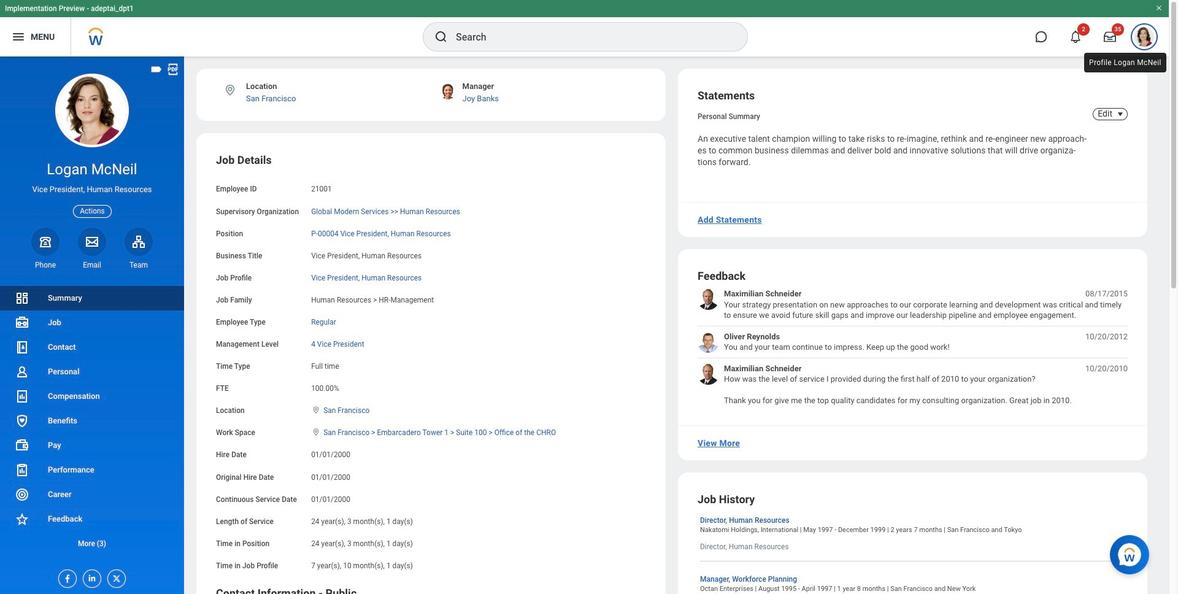 Task type: vqa. For each thing, say whether or not it's contained in the screenshot.
learn
no



Task type: locate. For each thing, give the bounding box(es) containing it.
navigation pane region
[[0, 56, 184, 594]]

personal image
[[15, 365, 29, 379]]

1 vertical spatial location image
[[311, 428, 321, 437]]

0 vertical spatial location image
[[223, 83, 237, 97]]

list
[[0, 286, 184, 556], [698, 289, 1128, 406]]

notifications large image
[[1070, 31, 1082, 43]]

0 horizontal spatial location image
[[223, 83, 237, 97]]

banner
[[0, 0, 1169, 56]]

mail image
[[85, 234, 99, 249]]

employee's photo (maximilian schneider) image down employee's photo (oliver reynolds) at the bottom right of page
[[698, 363, 719, 385]]

group
[[216, 153, 646, 571]]

contact image
[[15, 340, 29, 355]]

summary image
[[15, 291, 29, 306]]

0 vertical spatial employee's photo (maximilian schneider) image
[[698, 289, 719, 310]]

search image
[[434, 29, 449, 44]]

employee's photo (maximilian schneider) image up employee's photo (oliver reynolds) at the bottom right of page
[[698, 289, 719, 310]]

1 vertical spatial employee's photo (maximilian schneider) image
[[698, 363, 719, 385]]

profile logan mcneil image
[[1135, 27, 1154, 49]]

employee's photo (maximilian schneider) image
[[698, 289, 719, 310], [698, 363, 719, 385]]

tooltip
[[1082, 50, 1169, 75]]

phone image
[[37, 234, 54, 249]]

benefits image
[[15, 414, 29, 428]]

inbox large image
[[1104, 31, 1116, 43]]

phone logan mcneil element
[[31, 260, 60, 270]]

personal summary element
[[698, 110, 760, 121]]

performance image
[[15, 463, 29, 477]]

1 horizontal spatial list
[[698, 289, 1128, 406]]

location image
[[223, 83, 237, 97], [311, 428, 321, 437]]

view team image
[[131, 234, 146, 249]]

facebook image
[[59, 570, 72, 584]]



Task type: describe. For each thing, give the bounding box(es) containing it.
employee's photo (oliver reynolds) image
[[698, 331, 719, 353]]

Search Workday  search field
[[456, 23, 722, 50]]

1 horizontal spatial location image
[[311, 428, 321, 437]]

pay image
[[15, 438, 29, 453]]

2 employee's photo (maximilian schneider) image from the top
[[698, 363, 719, 385]]

location image
[[311, 406, 321, 414]]

tag image
[[150, 63, 163, 76]]

full time element
[[311, 360, 339, 371]]

linkedin image
[[83, 570, 97, 583]]

close environment banner image
[[1156, 4, 1163, 12]]

feedback image
[[15, 512, 29, 527]]

job image
[[15, 315, 29, 330]]

justify image
[[11, 29, 26, 44]]

team logan mcneil element
[[125, 260, 153, 270]]

0 horizontal spatial list
[[0, 286, 184, 556]]

caret down image
[[1113, 109, 1128, 119]]

view printable version (pdf) image
[[166, 63, 180, 76]]

compensation image
[[15, 389, 29, 404]]

email logan mcneil element
[[78, 260, 106, 270]]

career image
[[15, 487, 29, 502]]

x image
[[108, 570, 122, 584]]

1 employee's photo (maximilian schneider) image from the top
[[698, 289, 719, 310]]



